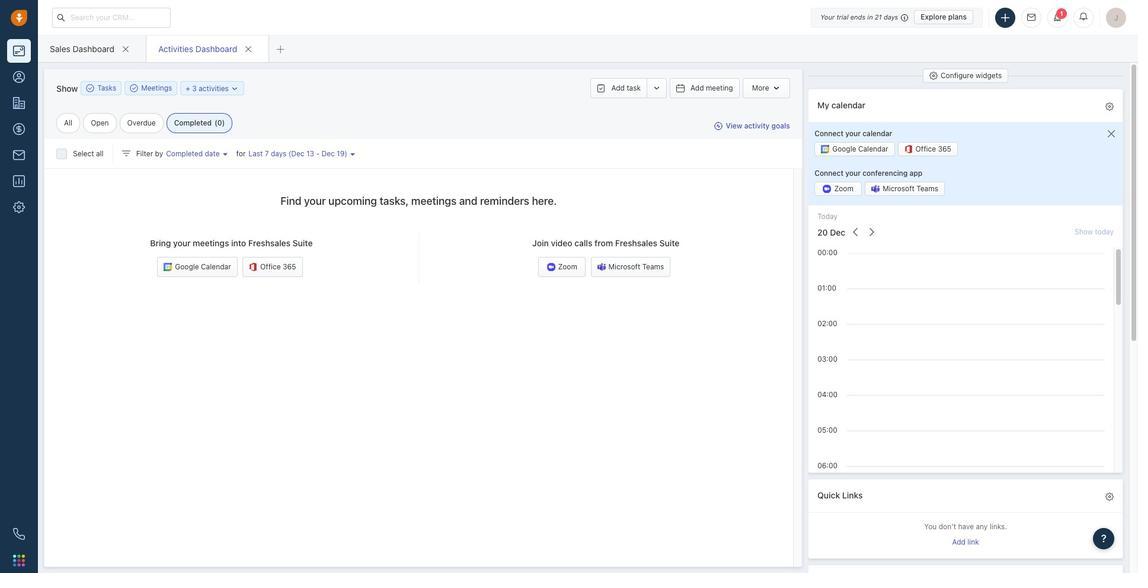 Task type: vqa. For each thing, say whether or not it's contained in the screenshot.
GOOGLE related to Bring
yes



Task type: describe. For each thing, give the bounding box(es) containing it.
activities
[[158, 44, 193, 54]]

7
[[265, 149, 269, 158]]

your for calendar
[[846, 129, 861, 138]]

tasks
[[97, 84, 116, 93]]

1 horizontal spatial teams
[[917, 184, 938, 193]]

05:00
[[818, 426, 838, 435]]

links.
[[990, 523, 1007, 532]]

bring
[[150, 239, 171, 249]]

office 365 button for bring your meetings into freshsales suite
[[243, 257, 303, 277]]

overdue
[[127, 119, 156, 127]]

-
[[316, 149, 320, 158]]

1 link
[[1048, 7, 1068, 28]]

1 horizontal spatial days
[[884, 13, 898, 21]]

00:00
[[818, 248, 838, 257]]

into
[[231, 239, 246, 249]]

my
[[818, 100, 830, 110]]

and
[[459, 195, 478, 207]]

link
[[968, 538, 979, 547]]

+ 3 activities button
[[180, 81, 244, 95]]

3
[[192, 84, 197, 93]]

0 vertical spatial )
[[222, 119, 225, 127]]

1 vertical spatial calendar
[[863, 129, 893, 138]]

view activity goals link
[[715, 121, 790, 131]]

add link
[[952, 538, 979, 547]]

add for add meeting
[[691, 84, 704, 92]]

freshworks switcher image
[[13, 555, 25, 567]]

ends
[[851, 13, 866, 21]]

+ 3 activities
[[186, 84, 229, 93]]

365 for connect your calendar
[[938, 145, 952, 153]]

my calendar
[[818, 100, 866, 110]]

activities
[[199, 84, 229, 93]]

13
[[306, 149, 314, 158]]

+ 3 activities link
[[186, 83, 239, 94]]

upcoming
[[328, 195, 377, 207]]

calendar for meetings
[[201, 262, 231, 271]]

by
[[155, 149, 163, 158]]

21
[[875, 13, 882, 21]]

19
[[337, 149, 345, 158]]

1
[[1060, 10, 1064, 17]]

04:00
[[818, 391, 838, 400]]

connect for connect your calendar
[[815, 129, 844, 138]]

activities dashboard
[[158, 44, 237, 54]]

office 365 button for connect your calendar
[[898, 142, 958, 156]]

add for add link
[[952, 538, 966, 547]]

phone element
[[7, 523, 31, 547]]

plans
[[948, 12, 967, 21]]

meetings
[[141, 84, 172, 93]]

your for upcoming
[[304, 195, 326, 207]]

configure widgets button
[[923, 69, 1009, 83]]

date
[[205, 149, 220, 158]]

join video calls from freshsales suite
[[532, 239, 680, 249]]

+
[[186, 84, 190, 93]]

add task button
[[591, 78, 647, 98]]

configure widgets
[[941, 71, 1002, 80]]

more
[[752, 84, 769, 92]]

select all
[[73, 149, 104, 158]]

all
[[64, 119, 72, 127]]

any
[[976, 523, 988, 532]]

goals
[[772, 122, 790, 131]]

configure
[[941, 71, 974, 80]]

today
[[818, 212, 838, 221]]

reminders
[[480, 195, 529, 207]]

calendar for calendar
[[858, 145, 888, 153]]

select
[[73, 149, 94, 158]]

trial
[[837, 13, 849, 21]]

you don't have any links.
[[924, 523, 1007, 532]]

completed for completed ( 0 )
[[174, 119, 212, 127]]

don't
[[939, 523, 956, 532]]

last 7 days ( dec 13 - dec 19 )
[[249, 149, 347, 158]]

01:00
[[818, 284, 837, 293]]

sales
[[50, 44, 70, 54]]

explore
[[921, 12, 947, 21]]

tasks,
[[380, 195, 409, 207]]

1 vertical spatial days
[[271, 149, 287, 158]]

view activity goals
[[726, 122, 790, 131]]

here.
[[532, 195, 557, 207]]

0 vertical spatial calendar
[[832, 100, 866, 110]]

in
[[868, 13, 873, 21]]

google calendar for meetings
[[175, 262, 231, 271]]

down image
[[231, 84, 239, 93]]

office 365 for bring your meetings into freshsales suite
[[260, 262, 296, 271]]

calls
[[575, 239, 593, 249]]

conferencing
[[863, 169, 908, 178]]

all
[[96, 149, 104, 158]]

add meeting
[[691, 84, 733, 92]]

for
[[236, 149, 246, 158]]

quick
[[818, 491, 840, 501]]

add meeting button
[[670, 78, 740, 98]]

google for connect
[[832, 145, 856, 153]]

quick links
[[818, 491, 863, 501]]

suite for bring your meetings into freshsales suite
[[293, 239, 313, 249]]

show
[[56, 83, 78, 93]]

google calendar button for meetings
[[157, 257, 238, 277]]



Task type: locate. For each thing, give the bounding box(es) containing it.
microsoft for the bottommost microsoft teams button
[[609, 262, 640, 271]]

microsoft down conferencing
[[883, 184, 915, 193]]

calendar up conferencing
[[863, 129, 893, 138]]

2 horizontal spatial add
[[952, 538, 966, 547]]

zoom button up today
[[815, 182, 862, 196]]

from
[[595, 239, 613, 249]]

1 vertical spatial meetings
[[193, 239, 229, 249]]

microsoft teams
[[883, 184, 938, 193], [609, 262, 664, 271]]

add left meeting
[[691, 84, 704, 92]]

office 365 button down the into
[[243, 257, 303, 277]]

microsoft teams button
[[865, 182, 945, 196], [591, 257, 671, 277]]

google calendar for calendar
[[832, 145, 888, 153]]

activity
[[744, 122, 770, 131]]

1 horizontal spatial google calendar
[[832, 145, 888, 153]]

your for meetings
[[173, 239, 191, 249]]

office for calendar
[[916, 145, 936, 153]]

add left task at the right
[[611, 84, 625, 92]]

microsoft for the rightmost microsoft teams button
[[883, 184, 915, 193]]

dashboard for activities dashboard
[[195, 44, 237, 54]]

google calendar down connect your calendar
[[832, 145, 888, 153]]

office down bring your meetings into freshsales suite
[[260, 262, 281, 271]]

1 horizontal spatial )
[[345, 149, 347, 158]]

0 vertical spatial microsoft teams button
[[865, 182, 945, 196]]

add inside button
[[691, 84, 704, 92]]

( up date
[[215, 119, 217, 127]]

20
[[818, 228, 828, 238]]

add
[[611, 84, 625, 92], [691, 84, 704, 92], [952, 538, 966, 547]]

0 horizontal spatial office
[[260, 262, 281, 271]]

video
[[551, 239, 572, 249]]

connect for connect your conferencing app
[[815, 169, 844, 178]]

zoom button for the bottommost microsoft teams button
[[538, 257, 586, 277]]

1 vertical spatial zoom
[[558, 262, 577, 271]]

office
[[916, 145, 936, 153], [260, 262, 281, 271]]

more button
[[743, 78, 790, 98], [743, 78, 790, 98]]

calendar down bring your meetings into freshsales suite
[[201, 262, 231, 271]]

meetings
[[411, 195, 457, 207], [193, 239, 229, 249]]

0 vertical spatial teams
[[917, 184, 938, 193]]

your for conferencing
[[846, 169, 861, 178]]

0 horizontal spatial microsoft teams
[[609, 262, 664, 271]]

completed right by
[[166, 149, 203, 158]]

google down bring your meetings into freshsales suite
[[175, 262, 199, 271]]

days right 21
[[884, 13, 898, 21]]

0 vertical spatial completed
[[174, 119, 212, 127]]

0 horizontal spatial zoom button
[[538, 257, 586, 277]]

links
[[842, 491, 863, 501]]

bring your meetings into freshsales suite
[[150, 239, 313, 249]]

filter
[[136, 149, 153, 158]]

1 vertical spatial office 365 button
[[243, 257, 303, 277]]

0 vertical spatial google calendar button
[[815, 142, 895, 156]]

0 vertical spatial office
[[916, 145, 936, 153]]

1 horizontal spatial microsoft teams button
[[865, 182, 945, 196]]

add inside button
[[611, 84, 625, 92]]

1 horizontal spatial office 365
[[916, 145, 952, 153]]

completed ( 0 )
[[174, 119, 225, 127]]

google for bring
[[175, 262, 199, 271]]

1 vertical spatial google calendar
[[175, 262, 231, 271]]

0 horizontal spatial microsoft
[[609, 262, 640, 271]]

teams down app
[[917, 184, 938, 193]]

meetings left the into
[[193, 239, 229, 249]]

dec left 13
[[291, 149, 304, 158]]

1 vertical spatial 365
[[283, 262, 296, 271]]

20 dec
[[818, 228, 846, 238]]

0
[[217, 119, 222, 127]]

0 horizontal spatial dec
[[291, 149, 304, 158]]

microsoft
[[883, 184, 915, 193], [609, 262, 640, 271]]

2 horizontal spatial dec
[[830, 228, 846, 238]]

connect
[[815, 129, 844, 138], [815, 169, 844, 178]]

calendar up 'connect your conferencing app'
[[858, 145, 888, 153]]

connect your conferencing app
[[815, 169, 923, 178]]

google calendar button down bring your meetings into freshsales suite
[[157, 257, 238, 277]]

dec right 20
[[830, 228, 846, 238]]

) right -
[[345, 149, 347, 158]]

1 suite from the left
[[293, 239, 313, 249]]

1 vertical spatial microsoft
[[609, 262, 640, 271]]

1 vertical spatial zoom button
[[538, 257, 586, 277]]

0 horizontal spatial calendar
[[201, 262, 231, 271]]

0 horizontal spatial meetings
[[193, 239, 229, 249]]

teams
[[917, 184, 938, 193], [642, 262, 664, 271]]

0 vertical spatial google
[[832, 145, 856, 153]]

find your upcoming tasks, meetings and reminders here.
[[281, 195, 557, 207]]

connect down my
[[815, 129, 844, 138]]

1 vertical spatial teams
[[642, 262, 664, 271]]

1 vertical spatial connect
[[815, 169, 844, 178]]

you
[[924, 523, 937, 532]]

office 365 up app
[[916, 145, 952, 153]]

(
[[215, 119, 217, 127], [289, 149, 291, 158]]

explore plans link
[[914, 10, 973, 24]]

google calendar
[[832, 145, 888, 153], [175, 262, 231, 271]]

0 vertical spatial 365
[[938, 145, 952, 153]]

) down activities
[[222, 119, 225, 127]]

1 vertical spatial google calendar button
[[157, 257, 238, 277]]

your down my calendar
[[846, 129, 861, 138]]

find
[[281, 195, 302, 207]]

1 horizontal spatial google
[[832, 145, 856, 153]]

1 vertical spatial (
[[289, 149, 291, 158]]

1 horizontal spatial office
[[916, 145, 936, 153]]

0 vertical spatial connect
[[815, 129, 844, 138]]

your left conferencing
[[846, 169, 861, 178]]

0 horizontal spatial google calendar
[[175, 262, 231, 271]]

0 vertical spatial zoom
[[834, 184, 854, 193]]

0 vertical spatial microsoft teams
[[883, 184, 938, 193]]

1 horizontal spatial meetings
[[411, 195, 457, 207]]

0 horizontal spatial freshsales
[[248, 239, 290, 249]]

dec right -
[[322, 149, 335, 158]]

connect your calendar
[[815, 129, 893, 138]]

365 for bring your meetings into freshsales suite
[[283, 262, 296, 271]]

add task
[[611, 84, 641, 92]]

dashboard right sales
[[73, 44, 114, 54]]

1 horizontal spatial dashboard
[[195, 44, 237, 54]]

2 connect from the top
[[815, 169, 844, 178]]

microsoft teams button down join video calls from freshsales suite
[[591, 257, 671, 277]]

meetings left the and
[[411, 195, 457, 207]]

03:00
[[818, 355, 838, 364]]

1 vertical spatial completed
[[166, 149, 203, 158]]

sales dashboard
[[50, 44, 114, 54]]

365
[[938, 145, 952, 153], [283, 262, 296, 271]]

dashboard
[[73, 44, 114, 54], [195, 44, 237, 54]]

suite for join video calls from freshsales suite
[[660, 239, 680, 249]]

microsoft teams button down app
[[865, 182, 945, 196]]

0 vertical spatial meetings
[[411, 195, 457, 207]]

1 horizontal spatial office 365 button
[[898, 142, 958, 156]]

days right "7"
[[271, 149, 287, 158]]

0 horizontal spatial google
[[175, 262, 199, 271]]

1 connect from the top
[[815, 129, 844, 138]]

meeting
[[706, 84, 733, 92]]

your trial ends in 21 days
[[821, 13, 898, 21]]

add for add task
[[611, 84, 625, 92]]

dashboard for sales dashboard
[[73, 44, 114, 54]]

suite
[[293, 239, 313, 249], [660, 239, 680, 249]]

1 vertical spatial office
[[260, 262, 281, 271]]

0 horizontal spatial microsoft teams button
[[591, 257, 671, 277]]

days
[[884, 13, 898, 21], [271, 149, 287, 158]]

microsoft down join video calls from freshsales suite
[[609, 262, 640, 271]]

1 dashboard from the left
[[73, 44, 114, 54]]

0 horizontal spatial zoom
[[558, 262, 577, 271]]

completed inside button
[[166, 149, 203, 158]]

2 dashboard from the left
[[195, 44, 237, 54]]

microsoft teams down join video calls from freshsales suite
[[609, 262, 664, 271]]

microsoft teams down app
[[883, 184, 938, 193]]

google calendar button for calendar
[[815, 142, 895, 156]]

add left the 'link'
[[952, 538, 966, 547]]

1 horizontal spatial google calendar button
[[815, 142, 895, 156]]

0 horizontal spatial teams
[[642, 262, 664, 271]]

office 365 button up app
[[898, 142, 958, 156]]

0 horizontal spatial dashboard
[[73, 44, 114, 54]]

zoom button
[[815, 182, 862, 196], [538, 257, 586, 277]]

dashboard up activities
[[195, 44, 237, 54]]

freshsales right the into
[[248, 239, 290, 249]]

1 horizontal spatial freshsales
[[615, 239, 657, 249]]

0 vertical spatial calendar
[[858, 145, 888, 153]]

your
[[821, 13, 835, 21]]

connect up today
[[815, 169, 844, 178]]

1 vertical spatial )
[[345, 149, 347, 158]]

1 horizontal spatial suite
[[660, 239, 680, 249]]

google calendar down bring your meetings into freshsales suite
[[175, 262, 231, 271]]

1 horizontal spatial microsoft teams
[[883, 184, 938, 193]]

office up app
[[916, 145, 936, 153]]

0 vertical spatial office 365 button
[[898, 142, 958, 156]]

phone image
[[13, 529, 25, 541]]

zoom down 'connect your conferencing app'
[[834, 184, 854, 193]]

0 horizontal spatial (
[[215, 119, 217, 127]]

widgets
[[976, 71, 1002, 80]]

freshsales for from
[[615, 239, 657, 249]]

1 horizontal spatial zoom
[[834, 184, 854, 193]]

1 freshsales from the left
[[248, 239, 290, 249]]

1 horizontal spatial (
[[289, 149, 291, 158]]

1 vertical spatial calendar
[[201, 262, 231, 271]]

app
[[910, 169, 923, 178]]

0 vertical spatial google calendar
[[832, 145, 888, 153]]

join
[[532, 239, 549, 249]]

completed date button
[[163, 149, 236, 159]]

add link link
[[952, 538, 979, 550]]

1 vertical spatial google
[[175, 262, 199, 271]]

your right bring
[[173, 239, 191, 249]]

zoom down video
[[558, 262, 577, 271]]

)
[[222, 119, 225, 127], [345, 149, 347, 158]]

02:00
[[818, 320, 838, 328]]

1 vertical spatial microsoft teams button
[[591, 257, 671, 277]]

office for meetings
[[260, 262, 281, 271]]

0 vertical spatial (
[[215, 119, 217, 127]]

0 horizontal spatial office 365 button
[[243, 257, 303, 277]]

microsoft teams for the rightmost microsoft teams button
[[883, 184, 938, 193]]

office 365 for connect your calendar
[[916, 145, 952, 153]]

1 horizontal spatial dec
[[322, 149, 335, 158]]

google calendar button
[[815, 142, 895, 156], [157, 257, 238, 277]]

freshsales right the from
[[615, 239, 657, 249]]

completed
[[174, 119, 212, 127], [166, 149, 203, 158]]

google calendar button down connect your calendar
[[815, 142, 895, 156]]

microsoft teams for the bottommost microsoft teams button
[[609, 262, 664, 271]]

explore plans
[[921, 12, 967, 21]]

0 horizontal spatial days
[[271, 149, 287, 158]]

0 horizontal spatial google calendar button
[[157, 257, 238, 277]]

teams down join video calls from freshsales suite
[[642, 262, 664, 271]]

0 horizontal spatial suite
[[293, 239, 313, 249]]

freshsales
[[248, 239, 290, 249], [615, 239, 657, 249]]

0 horizontal spatial add
[[611, 84, 625, 92]]

1 vertical spatial office 365
[[260, 262, 296, 271]]

06:00
[[818, 462, 838, 471]]

completed date
[[166, 149, 220, 158]]

0 vertical spatial zoom button
[[815, 182, 862, 196]]

zoom button for the rightmost microsoft teams button
[[815, 182, 862, 196]]

0 vertical spatial days
[[884, 13, 898, 21]]

completed for completed date
[[166, 149, 203, 158]]

zoom button down video
[[538, 257, 586, 277]]

2 suite from the left
[[660, 239, 680, 249]]

1 horizontal spatial zoom button
[[815, 182, 862, 196]]

zoom
[[834, 184, 854, 193], [558, 262, 577, 271]]

completed left 0
[[174, 119, 212, 127]]

0 horizontal spatial )
[[222, 119, 225, 127]]

Search your CRM... text field
[[52, 7, 171, 28]]

1 horizontal spatial 365
[[938, 145, 952, 153]]

task
[[627, 84, 641, 92]]

1 vertical spatial microsoft teams
[[609, 262, 664, 271]]

google down connect your calendar
[[832, 145, 856, 153]]

1 horizontal spatial calendar
[[858, 145, 888, 153]]

0 vertical spatial microsoft
[[883, 184, 915, 193]]

calendar right my
[[832, 100, 866, 110]]

0 vertical spatial office 365
[[916, 145, 952, 153]]

0 horizontal spatial 365
[[283, 262, 296, 271]]

office 365 down bring your meetings into freshsales suite
[[260, 262, 296, 271]]

1 horizontal spatial add
[[691, 84, 704, 92]]

your right the find
[[304, 195, 326, 207]]

send email image
[[1027, 14, 1036, 22]]

( left 13
[[289, 149, 291, 158]]

freshsales for into
[[248, 239, 290, 249]]

1 horizontal spatial microsoft
[[883, 184, 915, 193]]

0 horizontal spatial office 365
[[260, 262, 296, 271]]

2 freshsales from the left
[[615, 239, 657, 249]]

have
[[958, 523, 974, 532]]



